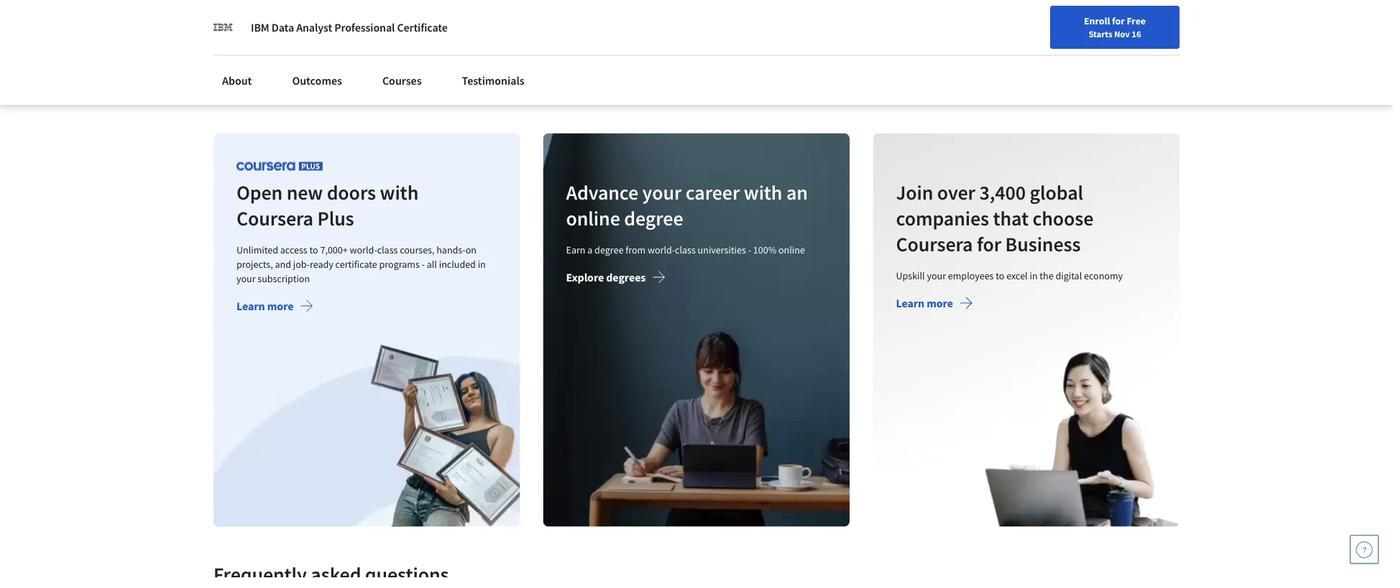 Task type: locate. For each thing, give the bounding box(es) containing it.
for right r
[[284, 13, 298, 27]]

more down subscription
[[267, 299, 294, 313]]

online down advance
[[566, 206, 621, 231]]

earn a degree from world-class universities - 100% online
[[566, 243, 805, 256]]

data right i at the left top of page
[[272, 20, 294, 35]]

data right "learn?"
[[300, 13, 323, 27]]

your for advance
[[643, 180, 682, 205]]

0 horizontal spatial data
[[272, 20, 294, 35]]

new
[[1036, 17, 1055, 29]]

2 article from the left
[[467, 77, 494, 89]]

coursera inside join over 3,400 global companies that choose coursera for business
[[896, 232, 973, 257]]

1 horizontal spatial learn
[[896, 296, 925, 311]]

world- for from
[[648, 243, 675, 256]]

class left universities
[[675, 243, 696, 256]]

world-
[[350, 243, 377, 256], [648, 243, 675, 256]]

to up ready
[[310, 243, 318, 256]]

online inside advance your career with an online degree
[[566, 206, 621, 231]]

should
[[225, 27, 260, 41]]

join
[[896, 180, 934, 205]]

2 world- from the left
[[648, 243, 675, 256]]

an
[[787, 180, 808, 205]]

learn more down subscription
[[237, 299, 294, 313]]

2 with from the left
[[744, 180, 783, 205]]

in
[[478, 258, 486, 271], [1030, 269, 1038, 282]]

for
[[284, 13, 298, 27], [1112, 14, 1125, 27], [977, 232, 1002, 257]]

1 with from the left
[[380, 180, 419, 205]]

in left the
[[1030, 269, 1038, 282]]

1 horizontal spatial and
[[1002, 27, 1021, 41]]

1 horizontal spatial online
[[779, 243, 805, 256]]

world- up certificate
[[350, 243, 377, 256]]

1 vertical spatial -
[[422, 258, 425, 271]]

0 horizontal spatial coursera
[[237, 206, 314, 231]]

degree right a
[[595, 243, 624, 256]]

0 horizontal spatial -
[[422, 258, 425, 271]]

coursera inside open new doors with coursera plus
[[237, 206, 314, 231]]

with left an
[[744, 180, 783, 205]]

world- right the from
[[648, 243, 675, 256]]

0 vertical spatial online
[[566, 206, 621, 231]]

courses link
[[374, 65, 430, 96]]

learn more link down upskill
[[896, 296, 974, 314]]

your for upskill
[[927, 269, 946, 282]]

for up the nov
[[1112, 14, 1125, 27]]

programs
[[379, 258, 420, 271]]

learn more down upskill
[[896, 296, 953, 311]]

unlimited
[[237, 243, 278, 256]]

1 horizontal spatial more
[[927, 296, 953, 311]]

1 horizontal spatial for
[[977, 232, 1002, 257]]

1 class from the left
[[377, 243, 398, 256]]

for inside enroll for free starts nov 16
[[1112, 14, 1125, 27]]

coursera down companies
[[896, 232, 973, 257]]

excel
[[1007, 269, 1028, 282]]

1 vertical spatial and
[[275, 258, 291, 271]]

data
[[300, 13, 323, 27], [272, 20, 294, 35]]

0 horizontal spatial learn more
[[237, 299, 294, 313]]

and left more
[[1002, 27, 1021, 41]]

what is predictive analytics? benefits, examples, and more
[[950, 13, 1134, 41]]

online
[[566, 206, 621, 231], [779, 243, 805, 256]]

2 class from the left
[[675, 243, 696, 256]]

learn more link
[[896, 296, 974, 314], [237, 299, 314, 317]]

all
[[427, 258, 437, 271]]

ibm data analyst professional certificate
[[251, 20, 448, 35]]

0 horizontal spatial world-
[[350, 243, 377, 256]]

-
[[748, 243, 752, 256], [422, 258, 425, 271]]

degree up the from
[[625, 206, 684, 231]]

learn down upskill
[[896, 296, 925, 311]]

0 horizontal spatial online
[[566, 206, 621, 231]]

article link
[[455, 0, 685, 99]]

- left 100% at the right of the page
[[748, 243, 752, 256]]

explore
[[566, 270, 604, 285]]

which
[[370, 13, 400, 27]]

0 horizontal spatial and
[[275, 258, 291, 271]]

100%
[[754, 243, 777, 256]]

english
[[1118, 16, 1153, 31]]

1 article from the left
[[225, 77, 252, 89]]

1 horizontal spatial coursera
[[896, 232, 973, 257]]

1 horizontal spatial with
[[744, 180, 783, 205]]

for down that
[[977, 232, 1002, 257]]

0 vertical spatial and
[[1002, 27, 1021, 41]]

learn?
[[267, 27, 300, 41]]

class inside unlimited access to 7,000+ world-class courses, hands-on projects, and job-ready certificate programs - all included in your subscription
[[377, 243, 398, 256]]

companies
[[896, 206, 989, 231]]

1 horizontal spatial article
[[467, 77, 494, 89]]

article
[[225, 77, 252, 89], [467, 77, 494, 89]]

1 vertical spatial to
[[996, 269, 1005, 282]]

courses
[[382, 73, 422, 88]]

job-
[[293, 258, 310, 271]]

world- inside unlimited access to 7,000+ world-class courses, hands-on projects, and job-ready certificate programs - all included in your subscription
[[350, 243, 377, 256]]

0 horizontal spatial article
[[225, 77, 252, 89]]

0 vertical spatial -
[[748, 243, 752, 256]]

learn more
[[896, 296, 953, 311], [237, 299, 294, 313]]

and up subscription
[[275, 258, 291, 271]]

1 horizontal spatial class
[[675, 243, 696, 256]]

0 vertical spatial coursera
[[237, 206, 314, 231]]

with
[[380, 180, 419, 205], [744, 180, 783, 205]]

1 horizontal spatial data
[[300, 13, 323, 27]]

class for universities
[[675, 243, 696, 256]]

learn down projects,
[[237, 299, 265, 313]]

class up programs
[[377, 243, 398, 256]]

predictive
[[988, 13, 1037, 27]]

employees
[[948, 269, 994, 282]]

1 world- from the left
[[350, 243, 377, 256]]

ready
[[310, 258, 334, 271]]

open new doors with coursera plus
[[237, 180, 419, 231]]

None search field
[[205, 9, 550, 38]]

find your new career link
[[987, 14, 1092, 32]]

with inside open new doors with coursera plus
[[380, 180, 419, 205]]

2 horizontal spatial for
[[1112, 14, 1125, 27]]

r
[[275, 13, 282, 27]]

doors
[[327, 180, 376, 205]]

3,400
[[980, 180, 1026, 205]]

1 horizontal spatial degree
[[625, 206, 684, 231]]

more
[[927, 296, 953, 311], [267, 299, 294, 313]]

0 horizontal spatial in
[[478, 258, 486, 271]]

with inside advance your career with an online degree
[[744, 180, 783, 205]]

open
[[237, 180, 283, 205]]

analytics?
[[1039, 13, 1089, 27]]

1 horizontal spatial world-
[[648, 243, 675, 256]]

choose
[[1033, 206, 1094, 231]]

0 horizontal spatial class
[[377, 243, 398, 256]]

in inside unlimited access to 7,000+ world-class courses, hands-on projects, and job-ready certificate programs - all included in your subscription
[[478, 258, 486, 271]]

starts
[[1089, 28, 1113, 40]]

0 vertical spatial to
[[310, 243, 318, 256]]

to
[[310, 243, 318, 256], [996, 269, 1005, 282]]

your inside advance your career with an online degree
[[643, 180, 682, 205]]

class
[[377, 243, 398, 256], [675, 243, 696, 256]]

online right 100% at the right of the page
[[779, 243, 805, 256]]

in right the included
[[478, 258, 486, 271]]

1 vertical spatial coursera
[[896, 232, 973, 257]]

enroll
[[1084, 14, 1111, 27]]

career
[[686, 180, 740, 205]]

learn more link down subscription
[[237, 299, 314, 317]]

data inside python or r for data analysis: which should i learn?
[[300, 13, 323, 27]]

for inside python or r for data analysis: which should i learn?
[[284, 13, 298, 27]]

0 horizontal spatial with
[[380, 180, 419, 205]]

0 horizontal spatial for
[[284, 13, 298, 27]]

more down employees
[[927, 296, 953, 311]]

upskill
[[896, 269, 925, 282]]

your for find
[[1015, 17, 1034, 29]]

advance
[[566, 180, 639, 205]]

0 horizontal spatial to
[[310, 243, 318, 256]]

universities
[[698, 243, 746, 256]]

coursera down the open
[[237, 206, 314, 231]]

0 vertical spatial degree
[[625, 206, 684, 231]]

- left all
[[422, 258, 425, 271]]

0 horizontal spatial degree
[[595, 243, 624, 256]]

to left excel
[[996, 269, 1005, 282]]

with right doors
[[380, 180, 419, 205]]

more
[[1023, 27, 1047, 41]]

over
[[937, 180, 976, 205]]



Task type: vqa. For each thing, say whether or not it's contained in the screenshot.
list box
no



Task type: describe. For each thing, give the bounding box(es) containing it.
1 horizontal spatial to
[[996, 269, 1005, 282]]

1 horizontal spatial -
[[748, 243, 752, 256]]

is
[[977, 13, 986, 27]]

from
[[626, 243, 646, 256]]

advance your career with an online degree
[[566, 180, 808, 231]]

explore degrees link
[[566, 270, 666, 288]]

help center image
[[1356, 542, 1374, 559]]

upskill your employees to excel in the digital economy
[[896, 269, 1123, 282]]

to inside unlimited access to 7,000+ world-class courses, hands-on projects, and job-ready certificate programs - all included in your subscription
[[310, 243, 318, 256]]

certificate
[[336, 258, 377, 271]]

0 horizontal spatial more
[[267, 299, 294, 313]]

unlimited access to 7,000+ world-class courses, hands-on projects, and job-ready certificate programs - all included in your subscription
[[237, 243, 486, 285]]

new
[[287, 180, 323, 205]]

0 horizontal spatial learn
[[237, 299, 265, 313]]

earn
[[566, 243, 586, 256]]

enroll for free starts nov 16
[[1084, 14, 1146, 40]]

explore degrees
[[566, 270, 646, 285]]

7,000+
[[320, 243, 348, 256]]

16
[[1132, 28, 1142, 40]]

on
[[466, 243, 477, 256]]

nov
[[1115, 28, 1130, 40]]

ibm image
[[214, 17, 234, 37]]

economy
[[1084, 269, 1123, 282]]

and inside unlimited access to 7,000+ world-class courses, hands-on projects, and job-ready certificate programs - all included in your subscription
[[275, 258, 291, 271]]

a
[[588, 243, 593, 256]]

english button
[[1092, 0, 1179, 47]]

included
[[439, 258, 476, 271]]

1 horizontal spatial in
[[1030, 269, 1038, 282]]

outcomes link
[[284, 65, 351, 96]]

about
[[222, 73, 252, 88]]

degrees
[[607, 270, 646, 285]]

or
[[263, 13, 273, 27]]

- inside unlimited access to 7,000+ world-class courses, hands-on projects, and job-ready certificate programs - all included in your subscription
[[422, 258, 425, 271]]

projects,
[[237, 258, 273, 271]]

testimonials
[[462, 73, 525, 88]]

1 horizontal spatial learn more link
[[896, 296, 974, 314]]

ibm
[[251, 20, 269, 35]]

subscription
[[258, 272, 310, 285]]

global
[[1030, 180, 1084, 205]]

find your new career
[[995, 17, 1085, 29]]

that
[[993, 206, 1029, 231]]

what
[[950, 13, 975, 27]]

business
[[1006, 232, 1081, 257]]

join over 3,400 global companies that choose coursera for business
[[896, 180, 1094, 257]]

degree inside advance your career with an online degree
[[625, 206, 684, 231]]

with for career
[[744, 180, 783, 205]]

career
[[1057, 17, 1085, 29]]

about link
[[214, 65, 261, 96]]

digital
[[1056, 269, 1082, 282]]

your inside unlimited access to 7,000+ world-class courses, hands-on projects, and job-ready certificate programs - all included in your subscription
[[237, 272, 256, 285]]

outcomes
[[292, 73, 342, 88]]

professional
[[335, 20, 395, 35]]

find
[[995, 17, 1013, 29]]

access
[[280, 243, 308, 256]]

free
[[1127, 14, 1146, 27]]

world- for 7,000+
[[350, 243, 377, 256]]

what is predictive analytics? benefits, examples, and more link
[[938, 0, 1169, 99]]

certificate
[[397, 20, 448, 35]]

the
[[1040, 269, 1054, 282]]

python
[[225, 13, 260, 27]]

with for doors
[[380, 180, 419, 205]]

courses,
[[400, 243, 435, 256]]

analyst
[[296, 20, 332, 35]]

examples,
[[950, 27, 1000, 41]]

testimonials link
[[453, 65, 533, 96]]

i
[[262, 27, 265, 41]]

benefits,
[[1091, 13, 1134, 27]]

hands-
[[437, 243, 466, 256]]

coursera plus image
[[237, 162, 323, 171]]

python or r for data analysis: which should i learn?
[[225, 13, 400, 41]]

and inside what is predictive analytics? benefits, examples, and more
[[1002, 27, 1021, 41]]

1 vertical spatial degree
[[595, 243, 624, 256]]

for inside join over 3,400 global companies that choose coursera for business
[[977, 232, 1002, 257]]

class for courses,
[[377, 243, 398, 256]]

plus
[[317, 206, 354, 231]]

0 horizontal spatial learn more link
[[237, 299, 314, 317]]

1 horizontal spatial learn more
[[896, 296, 953, 311]]

analysis:
[[325, 13, 368, 27]]

1 vertical spatial online
[[779, 243, 805, 256]]



